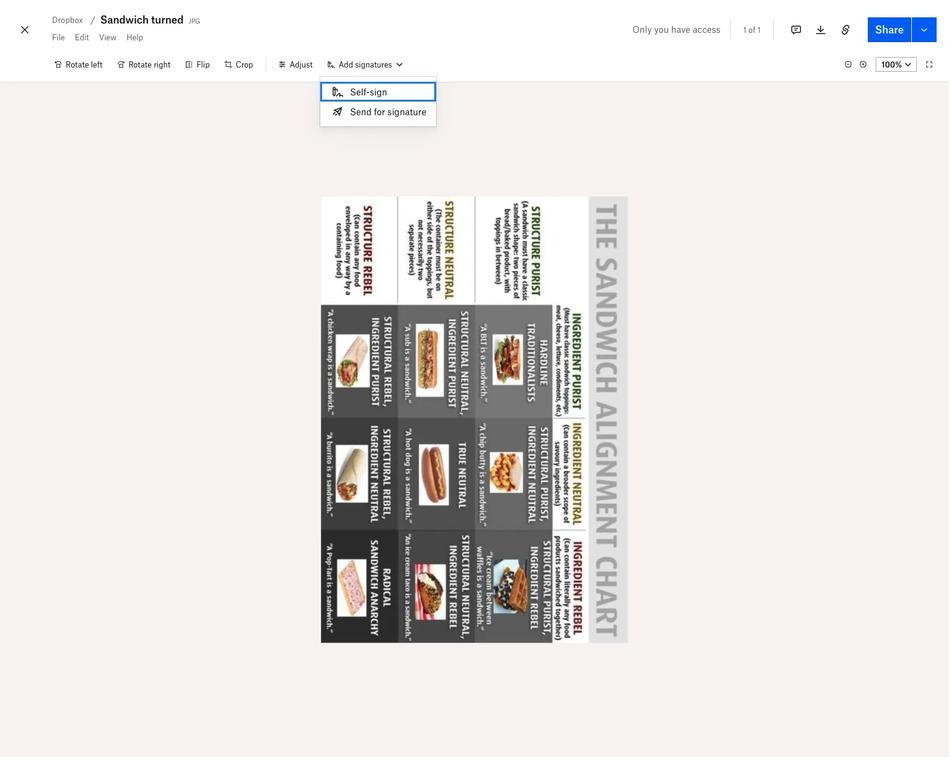 Task type: vqa. For each thing, say whether or not it's contained in the screenshot.
Image - 1703238.jpg 11/15/2023, 5:19:03 PM on the top right of page
no



Task type: locate. For each thing, give the bounding box(es) containing it.
1 of 1
[[743, 25, 761, 34]]

1 left of
[[743, 25, 747, 34]]

/ sandwich turned jpg
[[90, 14, 200, 26]]

1 horizontal spatial 1
[[757, 25, 761, 34]]

share
[[875, 24, 904, 36]]

have
[[671, 24, 690, 34]]

only you have access
[[633, 24, 720, 34]]

1 right of
[[757, 25, 761, 34]]

sandwich
[[100, 14, 149, 26]]

sign
[[370, 86, 387, 97]]

signature
[[388, 106, 426, 117]]

only
[[633, 24, 652, 34]]

1
[[743, 25, 747, 34], [757, 25, 761, 34]]

jpg
[[189, 15, 200, 25]]

0 horizontal spatial 1
[[743, 25, 747, 34]]

self-
[[350, 86, 370, 97]]

send
[[350, 106, 372, 117]]



Task type: describe. For each thing, give the bounding box(es) containing it.
send for signature
[[350, 106, 426, 117]]

close image
[[17, 20, 32, 40]]

turned
[[151, 14, 184, 26]]

2 1 from the left
[[757, 25, 761, 34]]

of
[[749, 25, 755, 34]]

1 1 from the left
[[743, 25, 747, 34]]

you
[[654, 24, 669, 34]]

self-sign menu item
[[320, 82, 436, 102]]

for
[[374, 106, 385, 117]]

self-sign
[[350, 86, 387, 97]]

send for signature menu item
[[320, 102, 436, 121]]

access
[[693, 24, 720, 34]]

share button
[[868, 17, 911, 42]]

/
[[90, 15, 95, 25]]



